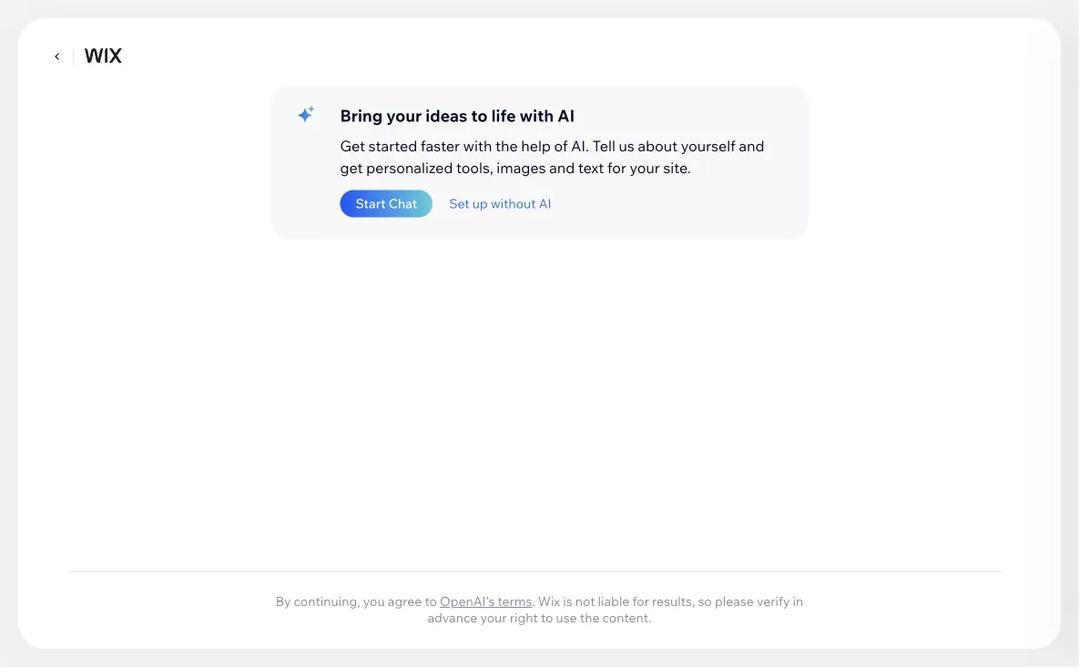 Task type: describe. For each thing, give the bounding box(es) containing it.
.
[[533, 593, 536, 609]]

ideas
[[426, 105, 468, 126]]

the inside . wix is not liable for results, so please verify in advance your right to use the content.
[[580, 610, 600, 626]]

advance
[[428, 610, 478, 626]]

life
[[492, 105, 516, 126]]

use
[[556, 610, 578, 626]]

your inside get started faster with the help of ai. tell us about yourself and get personalized tools, images and text for your site.
[[630, 159, 661, 177]]

0 horizontal spatial your
[[387, 105, 422, 126]]

set
[[449, 195, 470, 211]]

tell
[[593, 137, 616, 155]]

get
[[340, 159, 363, 177]]

. wix is not liable for results, so please verify in advance your right to use the content.
[[428, 593, 804, 626]]

site.
[[664, 159, 691, 177]]

personalized
[[366, 159, 453, 177]]

the inside get started faster with the help of ai. tell us about yourself and get personalized tools, images and text for your site.
[[496, 137, 518, 155]]

0 vertical spatial with
[[520, 105, 554, 126]]

get
[[340, 137, 365, 155]]

in
[[793, 593, 804, 609]]

with inside get started faster with the help of ai. tell us about yourself and get personalized tools, images and text for your site.
[[464, 137, 492, 155]]

up
[[473, 195, 488, 211]]

0 horizontal spatial and
[[550, 159, 575, 177]]

start
[[356, 195, 386, 211]]

your inside . wix is not liable for results, so please verify in advance your right to use the content.
[[481, 610, 507, 626]]

ai inside button
[[539, 195, 552, 211]]

results,
[[653, 593, 696, 609]]

please
[[715, 593, 754, 609]]

bring your ideas to life with ai
[[340, 105, 575, 126]]

ai.
[[571, 137, 590, 155]]

so
[[698, 593, 712, 609]]

wix
[[538, 593, 561, 609]]

continuing,
[[294, 593, 361, 609]]

start chat button
[[340, 190, 433, 217]]

for inside get started faster with the help of ai. tell us about yourself and get personalized tools, images and text for your site.
[[608, 159, 627, 177]]

verify
[[757, 593, 791, 609]]

help
[[522, 137, 551, 155]]

images
[[497, 159, 546, 177]]



Task type: locate. For each thing, give the bounding box(es) containing it.
1 vertical spatial ai
[[539, 195, 552, 211]]

1 vertical spatial for
[[633, 593, 650, 609]]

0 horizontal spatial for
[[608, 159, 627, 177]]

your up started
[[387, 105, 422, 126]]

you
[[363, 593, 385, 609]]

2 horizontal spatial to
[[541, 610, 554, 626]]

set up without ai
[[449, 195, 552, 211]]

to left life
[[472, 105, 488, 126]]

to inside . wix is not liable for results, so please verify in advance your right to use the content.
[[541, 610, 554, 626]]

2 vertical spatial to
[[541, 610, 554, 626]]

right
[[510, 610, 538, 626]]

text
[[579, 159, 605, 177]]

1 horizontal spatial with
[[520, 105, 554, 126]]

ai
[[558, 105, 575, 126], [539, 195, 552, 211]]

bring
[[340, 105, 383, 126]]

openai's
[[440, 593, 495, 609]]

yourself
[[681, 137, 736, 155]]

faster
[[421, 137, 460, 155]]

2 horizontal spatial your
[[630, 159, 661, 177]]

content.
[[603, 610, 652, 626]]

your down openai's terms link
[[481, 610, 507, 626]]

openai's terms link
[[440, 593, 533, 609]]

tools,
[[457, 159, 494, 177]]

for
[[608, 159, 627, 177], [633, 593, 650, 609]]

about
[[638, 137, 678, 155]]

the down not
[[580, 610, 600, 626]]

without
[[491, 195, 536, 211]]

0 horizontal spatial ai
[[539, 195, 552, 211]]

to
[[472, 105, 488, 126], [425, 593, 437, 609], [541, 610, 554, 626]]

started
[[369, 137, 418, 155]]

start chat
[[356, 195, 418, 211]]

chat
[[389, 195, 418, 211]]

1 horizontal spatial your
[[481, 610, 507, 626]]

1 vertical spatial the
[[580, 610, 600, 626]]

0 vertical spatial ai
[[558, 105, 575, 126]]

0 horizontal spatial to
[[425, 593, 437, 609]]

ai right without
[[539, 195, 552, 211]]

liable
[[598, 593, 630, 609]]

of
[[555, 137, 568, 155]]

is
[[563, 593, 573, 609]]

with
[[520, 105, 554, 126], [464, 137, 492, 155]]

1 vertical spatial your
[[630, 159, 661, 177]]

for down us
[[608, 159, 627, 177]]

get started faster with the help of ai. tell us about yourself and get personalized tools, images and text for your site.
[[340, 137, 765, 177]]

with up tools, on the left top
[[464, 137, 492, 155]]

1 horizontal spatial for
[[633, 593, 650, 609]]

your
[[387, 105, 422, 126], [630, 159, 661, 177], [481, 610, 507, 626]]

your down about
[[630, 159, 661, 177]]

1 vertical spatial to
[[425, 593, 437, 609]]

1 vertical spatial and
[[550, 159, 575, 177]]

set up without ai button
[[449, 195, 552, 212]]

with up help
[[520, 105, 554, 126]]

ai up of
[[558, 105, 575, 126]]

and
[[739, 137, 765, 155], [550, 159, 575, 177]]

for inside . wix is not liable for results, so please verify in advance your right to use the content.
[[633, 593, 650, 609]]

and right yourself
[[739, 137, 765, 155]]

0 vertical spatial your
[[387, 105, 422, 126]]

terms
[[498, 593, 533, 609]]

1 horizontal spatial to
[[472, 105, 488, 126]]

by continuing, you agree to openai's terms
[[276, 593, 533, 609]]

and down of
[[550, 159, 575, 177]]

0 vertical spatial and
[[739, 137, 765, 155]]

0 vertical spatial for
[[608, 159, 627, 177]]

the up images at top
[[496, 137, 518, 155]]

0 vertical spatial to
[[472, 105, 488, 126]]

the
[[496, 137, 518, 155], [580, 610, 600, 626]]

0 horizontal spatial with
[[464, 137, 492, 155]]

by
[[276, 593, 291, 609]]

to down "wix"
[[541, 610, 554, 626]]

not
[[576, 593, 596, 609]]

us
[[619, 137, 635, 155]]

to right agree
[[425, 593, 437, 609]]

agree
[[388, 593, 422, 609]]

0 horizontal spatial the
[[496, 137, 518, 155]]

0 vertical spatial the
[[496, 137, 518, 155]]

1 horizontal spatial ai
[[558, 105, 575, 126]]

1 horizontal spatial and
[[739, 137, 765, 155]]

1 vertical spatial with
[[464, 137, 492, 155]]

1 horizontal spatial the
[[580, 610, 600, 626]]

2 vertical spatial your
[[481, 610, 507, 626]]

for up content.
[[633, 593, 650, 609]]



Task type: vqa. For each thing, say whether or not it's contained in the screenshot.
Profile Image
no



